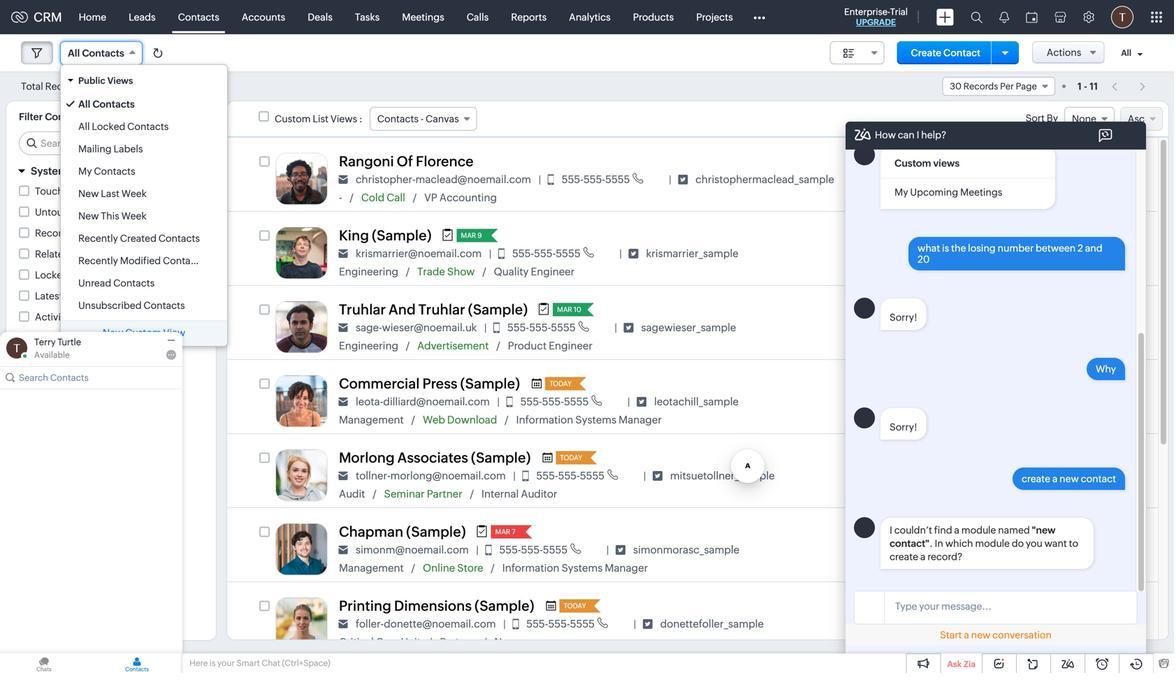 Task type: describe. For each thing, give the bounding box(es) containing it.
deal amount
[[35, 375, 94, 386]]

cold
[[361, 191, 385, 204]]

email
[[65, 291, 89, 302]]

all up by
[[78, 99, 90, 110]]

1 horizontal spatial deals
[[308, 12, 333, 23]]

meetings link
[[391, 0, 456, 34]]

today for printing dimensions (sample)
[[564, 602, 586, 610]]

manager for chapman (sample)
[[605, 562, 648, 574]]

what
[[918, 243, 941, 254]]

07:19 for printing dimensions (sample)
[[994, 622, 1018, 632]]

defined
[[70, 165, 110, 177]]

Contacts - Canvas field
[[370, 107, 477, 131]]

press
[[423, 376, 458, 392]]

record
[[35, 228, 68, 239]]

/ down sage-wieser@noemail.uk link
[[406, 341, 410, 352]]

canvas profile image image for morlong
[[276, 449, 328, 502]]

recently created contacts
[[78, 233, 200, 244]]

2 anderson from the top
[[970, 460, 1019, 472]]

:
[[360, 113, 363, 124]]

records for related
[[72, 249, 109, 260]]

why
[[1097, 364, 1117, 375]]

create inside . in which module do you want to create a record?
[[890, 552, 919, 563]]

/ down "simonm@noemail.com" link
[[412, 563, 415, 574]]

calls link
[[456, 0, 500, 34]]

contacts right the created
[[159, 233, 200, 244]]

Type your message... text field
[[885, 599, 1137, 616]]

tollner-morlong@noemail.com
[[356, 470, 506, 482]]

recently modified contacts
[[78, 255, 204, 266]]

"new
[[1033, 525, 1056, 536]]

contacts inside field
[[378, 113, 419, 124]]

leota-dilliard@noemail.com
[[356, 396, 490, 408]]

profile element
[[1104, 0, 1143, 34]]

/ left product
[[497, 341, 501, 352]]

555-555-5555 for chapman (sample)
[[500, 544, 568, 556]]

(sample) down store
[[475, 598, 535, 614]]

icon_mail image for commercial press (sample)
[[339, 397, 348, 407]]

chapman (sample)
[[339, 524, 466, 540]]

/ down donette@noemail.com
[[483, 637, 487, 648]]

Search Contacts text field
[[19, 367, 165, 389]]

engineering for truhlar
[[339, 340, 399, 352]]

create menu element
[[929, 0, 963, 34]]

how
[[876, 129, 897, 140]]

christopher-
[[356, 173, 416, 186]]

enterprise-trial upgrade
[[845, 7, 909, 27]]

quality engineer
[[494, 266, 575, 278]]

1 horizontal spatial action
[[111, 249, 141, 260]]

management for chapman
[[339, 562, 404, 574]]

available
[[34, 350, 70, 360]]

3 8, from the top
[[960, 474, 969, 484]]

simonm@noemail.com
[[356, 544, 469, 556]]

is for here
[[210, 659, 216, 668]]

per
[[1001, 81, 1015, 92]]

0 horizontal spatial mar
[[461, 232, 476, 240]]

/ right store
[[491, 563, 495, 574]]

here
[[190, 659, 208, 668]]

2 ruby from the top
[[942, 460, 968, 472]]

am inside 'orlando gary mar 8, 2024 09:16 am'
[[1021, 177, 1035, 188]]

of
[[397, 154, 413, 170]]

1 truhlar from the left
[[339, 302, 386, 318]]

0 vertical spatial i
[[917, 129, 920, 140]]

/ down tollner-
[[373, 489, 377, 500]]

commercial press (sample) link
[[339, 376, 520, 392]]

all up mailing
[[78, 121, 90, 132]]

mar for (sample)
[[496, 528, 511, 536]]

morlong@noemail.com
[[391, 470, 506, 482]]

contacts up the "new last week" at the left
[[94, 166, 135, 177]]

canvas image for printing dimensions (sample)
[[913, 611, 937, 635]]

create contact button
[[898, 41, 995, 64]]

losing
[[969, 243, 996, 254]]

leotachill_sample
[[655, 396, 739, 408]]

filter contacts by
[[19, 111, 101, 122]]

create
[[912, 47, 942, 58]]

8, for printing dimensions (sample)
[[960, 622, 969, 632]]

canvas image for chapman (sample)
[[913, 537, 937, 561]]

view
[[163, 327, 185, 339]]

profile image
[[1112, 6, 1134, 28]]

projects
[[697, 12, 734, 23]]

today for commercial press (sample)
[[550, 380, 572, 388]]

mar 10
[[558, 306, 582, 314]]

555-555-5555 for printing dimensions (sample)
[[527, 618, 595, 630]]

555-555-5555 for commercial press (sample)
[[521, 396, 589, 408]]

30 Records Per Page field
[[943, 77, 1056, 96]]

None field
[[1065, 107, 1116, 131]]

leota-dilliard@noemail.com link
[[356, 396, 490, 408]]

information systems manager for commercial press (sample)
[[517, 414, 662, 426]]

2024 inside 'orlando gary mar 8, 2024 09:16 am'
[[970, 177, 993, 188]]

ruby for chapman (sample)
[[942, 534, 968, 547]]

search image
[[971, 11, 983, 23]]

notes
[[35, 333, 62, 344]]

engineering for king
[[339, 266, 399, 278]]

manager for commercial press (sample)
[[619, 414, 662, 426]]

anderson for chapman (sample)
[[970, 534, 1019, 547]]

management for commercial
[[339, 414, 404, 426]]

by
[[1048, 113, 1059, 124]]

smart
[[237, 659, 260, 668]]

signals element
[[992, 0, 1018, 34]]

/ left web
[[412, 415, 415, 426]]

web
[[423, 414, 445, 426]]

today link for commercial press (sample)
[[546, 377, 574, 391]]

dilliard@noemail.com
[[384, 396, 490, 408]]

icon_mail image for chapman (sample)
[[339, 545, 348, 555]]

contacts up the view
[[144, 300, 185, 311]]

2024 for chapman (sample)
[[970, 548, 993, 558]]

contacts link
[[167, 0, 231, 34]]

/ left 'cold'
[[350, 192, 354, 203]]

information for chapman (sample)
[[503, 562, 560, 574]]

leads
[[129, 12, 156, 23]]

ruby anderson mar 8, 2024 07:19 am for printing dimensions (sample)
[[942, 608, 1034, 632]]

can
[[899, 129, 915, 140]]

1 vertical spatial deals
[[35, 354, 60, 365]]

christopher-maclead@noemail.com
[[356, 173, 532, 186]]

1 vertical spatial locked
[[35, 270, 69, 281]]

records for touched
[[77, 186, 115, 197]]

new for conversation
[[972, 630, 991, 641]]

web download
[[423, 414, 498, 426]]

unread contacts
[[78, 278, 155, 289]]

krismarrier@noemail.com
[[356, 247, 482, 260]]

touched records
[[35, 186, 115, 197]]

views inside "public views" dropdown button
[[107, 76, 133, 86]]

today link for printing dimensions (sample)
[[560, 600, 589, 613]]

and
[[1086, 243, 1103, 254]]

engineer for king (sample)
[[531, 266, 575, 278]]

new custom view
[[103, 327, 185, 339]]

maclead@noemail.com
[[416, 173, 532, 186]]

new for new last week
[[78, 188, 99, 199]]

icon_mail image for morlong associates (sample)
[[339, 471, 348, 481]]

icon_twitter image for king (sample)
[[629, 249, 639, 259]]

online store
[[423, 562, 484, 574]]

1 canvas profile image image from the top
[[276, 153, 328, 205]]

unread
[[78, 278, 111, 289]]

/ down foller-donette@noemail.com link at the left of the page
[[429, 637, 432, 648]]

tasks
[[355, 12, 380, 23]]

(sample) up simonm@noemail.com
[[406, 524, 466, 540]]

custom for custom list views :
[[275, 113, 311, 124]]

krismarrier@noemail.com link
[[356, 247, 482, 260]]

information for commercial press (sample)
[[517, 414, 574, 426]]

icon_mobile image for chapman (sample)
[[486, 545, 492, 556]]

enterprise-
[[845, 7, 891, 17]]

audit
[[339, 488, 365, 500]]

records for 30
[[964, 81, 999, 92]]

/ right download
[[505, 415, 509, 426]]

contacts up labels
[[127, 121, 169, 132]]

canvas profile image image for chapman
[[276, 524, 328, 576]]

the
[[952, 243, 967, 254]]

mar for chapman (sample)
[[942, 548, 958, 558]]

start a new conversation
[[941, 630, 1052, 641]]

accounts link
[[231, 0, 297, 34]]

ruby anderson mar 8, 2024 07:19 am for chapman (sample)
[[942, 534, 1034, 558]]

2 ruby anderson mar 8, 2024 07:19 am from the top
[[942, 460, 1034, 484]]

meetings inside meetings link
[[402, 12, 445, 23]]

tollner-
[[356, 470, 391, 482]]

accounting
[[440, 191, 497, 204]]

contacts up unsubscribed contacts
[[113, 278, 155, 289]]

week for new last week
[[122, 188, 147, 199]]

(sample) up the krismarrier@noemail.com
[[372, 228, 432, 244]]

record action
[[35, 228, 100, 239]]

recently for recently modified contacts
[[78, 255, 118, 266]]

all inside field
[[68, 48, 80, 59]]

icon_twitter image for chapman (sample)
[[616, 545, 626, 555]]

records for total
[[45, 81, 83, 92]]

upcoming
[[911, 187, 959, 198]]

activities
[[35, 312, 77, 323]]

1 canvas image from the top
[[913, 166, 937, 191]]

5555 for printing dimensions (sample)
[[570, 618, 595, 630]]

mar for printing dimensions (sample)
[[942, 622, 958, 632]]

unsubscribed contacts
[[78, 300, 185, 311]]

8, for king (sample)
[[960, 251, 969, 262]]

/ left "vp"
[[413, 192, 417, 203]]

Search text field
[[20, 132, 205, 155]]

my for my contacts
[[78, 166, 92, 177]]

status
[[91, 291, 120, 302]]

truhlar and truhlar (sample)
[[339, 302, 528, 318]]

today link for morlong associates (sample)
[[556, 451, 585, 465]]

a right start
[[965, 630, 970, 641]]

icon_mobile image for commercial press (sample)
[[507, 397, 513, 407]]

/ right the show
[[483, 266, 487, 278]]

filters
[[112, 165, 143, 177]]

trade show
[[418, 266, 475, 278]]

all contacts inside all contacts field
[[68, 48, 124, 59]]

amount
[[57, 375, 94, 386]]

(sample) down quality
[[468, 302, 528, 318]]

week for new this week
[[121, 211, 147, 222]]

rangoni of florence link
[[339, 154, 474, 170]]

between
[[1037, 243, 1077, 254]]

foller-
[[356, 618, 384, 630]]

1 vertical spatial meetings
[[961, 187, 1003, 198]]

module inside . in which module do you want to create a record?
[[976, 538, 1011, 550]]

size image
[[844, 47, 855, 59]]

custom for custom views
[[895, 158, 932, 169]]

christopher-maclead@noemail.com link
[[356, 173, 532, 186]]

7
[[512, 528, 516, 536]]

canvas profile image image for printing
[[276, 598, 328, 650]]

icon_twitter image for commercial press (sample)
[[637, 397, 647, 407]]

0 vertical spatial module
[[962, 525, 997, 536]]

records for untouched
[[88, 207, 126, 218]]

/ right partner on the left bottom of the page
[[470, 489, 474, 500]]

contacts right 'leads'
[[178, 12, 219, 23]]



Task type: vqa. For each thing, say whether or not it's contained in the screenshot.
mitsuetollner_sample
yes



Task type: locate. For each thing, give the bounding box(es) containing it.
donettefoller_sample
[[661, 618, 764, 630]]

search element
[[963, 0, 992, 34]]

trial
[[891, 7, 909, 17]]

30 records per page
[[951, 81, 1038, 92]]

all contacts up public
[[68, 48, 124, 59]]

2024 down gary
[[970, 177, 993, 188]]

create menu image
[[937, 9, 955, 26]]

2 canvas profile image image from the top
[[276, 227, 328, 279]]

partner
[[427, 488, 463, 500]]

4 ruby from the top
[[942, 608, 968, 621]]

all up public
[[68, 48, 80, 59]]

quality
[[494, 266, 529, 278]]

navigation
[[1106, 76, 1154, 97]]

icon_twitter image for truhlar and truhlar (sample)
[[624, 323, 634, 333]]

1 horizontal spatial mar
[[496, 528, 511, 536]]

simonmorasc_sample
[[634, 544, 740, 556]]

1 vertical spatial recently
[[78, 255, 118, 266]]

1 vertical spatial canvas image
[[913, 537, 937, 561]]

0 vertical spatial action
[[70, 228, 100, 239]]

2 vertical spatial today link
[[560, 600, 589, 613]]

1 vertical spatial today
[[560, 454, 583, 462]]

accounts
[[242, 12, 286, 23]]

0 vertical spatial views
[[107, 76, 133, 86]]

1 canvas image from the top
[[913, 240, 937, 265]]

11 for total records 11
[[85, 81, 92, 92]]

0 vertical spatial new
[[78, 188, 99, 199]]

canvas profile image image for king
[[276, 227, 328, 279]]

8, down "orlando"
[[960, 177, 969, 188]]

commercial
[[339, 376, 420, 392]]

create down contact"
[[890, 552, 919, 563]]

in
[[935, 538, 944, 550]]

(sample) up download
[[461, 376, 520, 392]]

mar up ask
[[942, 622, 958, 632]]

1 vertical spatial week
[[121, 211, 147, 222]]

2 horizontal spatial -
[[1085, 81, 1088, 92]]

2 mar from the top
[[942, 251, 958, 262]]

a left contact
[[1053, 474, 1058, 485]]

new for new this week
[[78, 211, 99, 222]]

am for printing dimensions (sample)
[[1020, 622, 1034, 632]]

2 vertical spatial mar
[[496, 528, 511, 536]]

5 8, from the top
[[960, 622, 969, 632]]

07:19 right the the
[[994, 251, 1018, 262]]

1 vertical spatial engineer
[[549, 340, 593, 352]]

crm
[[34, 10, 62, 24]]

2024 down i couldn't find a module named at the bottom right of page
[[970, 548, 993, 558]]

1 vertical spatial is
[[210, 659, 216, 668]]

1 vertical spatial module
[[976, 538, 1011, 550]]

1 vertical spatial -
[[421, 113, 424, 124]]

krismarrier_sample
[[647, 247, 739, 260]]

ruby for king (sample)
[[942, 238, 968, 250]]

8, for chapman (sample)
[[960, 548, 969, 558]]

0 vertical spatial week
[[122, 188, 147, 199]]

1 vertical spatial action
[[111, 249, 141, 260]]

want
[[1045, 538, 1068, 550]]

my inside 'public views' region
[[78, 166, 92, 177]]

3 canvas profile image image from the top
[[276, 301, 328, 354]]

all
[[68, 48, 80, 59], [1122, 48, 1132, 58], [78, 99, 90, 110], [78, 121, 90, 132]]

create up "new
[[1023, 474, 1051, 485]]

canvas image
[[913, 166, 937, 191], [913, 314, 937, 339], [913, 389, 937, 413]]

find
[[935, 525, 953, 536]]

icon_mail image for king (sample)
[[339, 249, 348, 259]]

7 icon_mail image from the top
[[339, 620, 348, 629]]

module down named at bottom right
[[976, 538, 1011, 550]]

mar 9 link
[[457, 229, 486, 242]]

0 vertical spatial manager
[[619, 414, 662, 426]]

icon_twitter image
[[679, 175, 688, 185], [629, 249, 639, 259], [624, 323, 634, 333], [637, 397, 647, 407], [653, 471, 663, 481], [616, 545, 626, 555], [643, 620, 653, 629]]

1 horizontal spatial -
[[421, 113, 424, 124]]

systems for commercial press (sample)
[[576, 414, 617, 426]]

recently up unread
[[78, 255, 118, 266]]

07:19 down named at bottom right
[[994, 548, 1018, 558]]

ruby for printing dimensions (sample)
[[942, 608, 968, 621]]

ruby anderson mar 8, 2024 07:19 am for king (sample)
[[942, 238, 1034, 262]]

contacts inside field
[[82, 48, 124, 59]]

555-555-5555 for morlong associates (sample)
[[537, 470, 605, 482]]

1 week from the top
[[122, 188, 147, 199]]

1 horizontal spatial 11
[[1090, 81, 1099, 92]]

5555 for king (sample)
[[556, 248, 581, 260]]

orlando gary mar 8, 2024 09:16 am
[[942, 164, 1035, 188]]

None field
[[831, 41, 885, 64]]

- inside field
[[421, 113, 424, 124]]

new for contact
[[1060, 474, 1080, 485]]

which
[[946, 538, 974, 550]]

3 icon_mail image from the top
[[339, 323, 348, 333]]

- for contacts
[[421, 113, 424, 124]]

associates
[[398, 450, 469, 466]]

filter
[[19, 111, 43, 122]]

5 2024 from the top
[[970, 622, 993, 632]]

related
[[35, 249, 70, 260]]

1 2024 from the top
[[970, 177, 993, 188]]

action down the created
[[111, 249, 141, 260]]

1 management from the top
[[339, 414, 404, 426]]

4 2024 from the top
[[970, 548, 993, 558]]

1 horizontal spatial new
[[1060, 474, 1080, 485]]

5555 for morlong associates (sample)
[[580, 470, 605, 482]]

manager down leotachill_sample
[[619, 414, 662, 426]]

mar left '7'
[[496, 528, 511, 536]]

8, up ask zia
[[960, 622, 969, 632]]

a down contact"
[[921, 552, 926, 563]]

canvas image left the the
[[913, 240, 937, 265]]

1 horizontal spatial create
[[1023, 474, 1051, 485]]

2 truhlar from the left
[[419, 302, 466, 318]]

8, left losing
[[960, 251, 969, 262]]

week down filters at the left of page
[[122, 188, 147, 199]]

a
[[1053, 474, 1058, 485], [955, 525, 960, 536], [921, 552, 926, 563], [965, 630, 970, 641]]

8, down i couldn't find a module named at the bottom right of page
[[960, 548, 969, 558]]

download
[[448, 414, 498, 426]]

5 mar from the top
[[942, 622, 958, 632]]

reports
[[511, 12, 547, 23]]

all contacts inside 'public views' region
[[78, 99, 135, 110]]

canvas image for truhlar and truhlar (sample)
[[913, 314, 937, 339]]

all down profile 'icon'
[[1122, 48, 1132, 58]]

(sample) up internal
[[471, 450, 531, 466]]

internal auditor
[[482, 488, 558, 500]]

2 recently from the top
[[78, 255, 118, 266]]

foller-donette@noemail.com link
[[356, 618, 496, 631]]

4 canvas profile image image from the top
[[276, 375, 328, 428]]

contacts up by
[[93, 99, 135, 110]]

0 vertical spatial information
[[517, 414, 574, 426]]

product
[[508, 340, 547, 352]]

actions
[[1048, 47, 1082, 58]]

555-555-5555 for king (sample)
[[513, 248, 581, 260]]

signals image
[[1000, 11, 1010, 23]]

labels
[[114, 143, 143, 155]]

2 2024 from the top
[[970, 251, 993, 262]]

2 week from the top
[[121, 211, 147, 222]]

1 vertical spatial custom
[[895, 158, 932, 169]]

1 vertical spatial systems
[[562, 562, 603, 574]]

mar inside 'link'
[[496, 528, 511, 536]]

canvas image left start
[[913, 611, 937, 635]]

1 vertical spatial manager
[[605, 562, 648, 574]]

5 icon_mail image from the top
[[339, 471, 348, 481]]

management down chapman
[[339, 562, 404, 574]]

mar right .
[[942, 548, 958, 558]]

chapman (sample) link
[[339, 524, 466, 540]]

views left : at the top of the page
[[331, 113, 358, 124]]

public views
[[78, 76, 133, 86]]

0 horizontal spatial new
[[972, 630, 991, 641]]

am right 09:16
[[1021, 177, 1035, 188]]

create
[[1023, 474, 1051, 485], [890, 552, 919, 563]]

locked down related
[[35, 270, 69, 281]]

am left between
[[1020, 251, 1034, 262]]

0 horizontal spatial action
[[70, 228, 100, 239]]

sage-wieser@noemail.uk
[[356, 322, 477, 334]]

5 canvas profile image image from the top
[[276, 449, 328, 502]]

2024 up i couldn't find a module named at the bottom right of page
[[970, 474, 993, 484]]

11 for 1 - 11
[[1090, 81, 1099, 92]]

do
[[1013, 538, 1025, 550]]

3 mar from the top
[[942, 474, 958, 484]]

0 vertical spatial today
[[550, 380, 572, 388]]

0 horizontal spatial custom
[[125, 327, 161, 339]]

1 vertical spatial information systems manager
[[503, 562, 648, 574]]

tasks link
[[344, 0, 391, 34]]

2 engineering from the top
[[339, 340, 399, 352]]

1 vertical spatial new
[[972, 630, 991, 641]]

a inside . in which module do you want to create a record?
[[921, 552, 926, 563]]

1 8, from the top
[[960, 177, 969, 188]]

gary
[[985, 164, 1009, 176]]

1 recently from the top
[[78, 233, 118, 244]]

truhlar up wieser@noemail.uk
[[419, 302, 466, 318]]

2 management from the top
[[339, 562, 404, 574]]

30
[[951, 81, 962, 92]]

am for chapman (sample)
[[1020, 548, 1034, 558]]

icon_mail image down the "rangoni"
[[339, 175, 348, 185]]

icon_mail image left the "sage-"
[[339, 323, 348, 333]]

recently for recently created contacts
[[78, 233, 118, 244]]

leota-
[[356, 396, 384, 408]]

you
[[1027, 538, 1043, 550]]

is left 'your'
[[210, 659, 216, 668]]

chats image
[[0, 654, 88, 674]]

0 vertical spatial management
[[339, 414, 404, 426]]

2 vertical spatial canvas image
[[913, 389, 937, 413]]

icon_mail image left leota-
[[339, 397, 348, 407]]

0 vertical spatial sorry!
[[890, 312, 918, 323]]

is for what
[[943, 243, 950, 254]]

1 vertical spatial all contacts
[[78, 99, 135, 110]]

truhlar
[[339, 302, 386, 318], [419, 302, 466, 318]]

mar up find
[[942, 474, 958, 484]]

0 vertical spatial information systems manager
[[517, 414, 662, 426]]

0 horizontal spatial deals
[[35, 354, 60, 365]]

0 vertical spatial deals
[[308, 12, 333, 23]]

action up related records action at the top of the page
[[70, 228, 100, 239]]

1 horizontal spatial meetings
[[961, 187, 1003, 198]]

create a new contact
[[1023, 474, 1117, 485]]

4 ruby anderson mar 8, 2024 07:19 am from the top
[[942, 608, 1034, 632]]

what is the losing number between 2 and 20
[[918, 243, 1103, 265]]

icon_twitter image for printing dimensions (sample)
[[643, 620, 653, 629]]

2024 right start
[[970, 622, 993, 632]]

king (sample)
[[339, 228, 432, 244]]

1 mar from the top
[[942, 177, 958, 188]]

views right public
[[107, 76, 133, 86]]

0 vertical spatial my
[[78, 166, 92, 177]]

icon_mail image for truhlar and truhlar (sample)
[[339, 323, 348, 333]]

canvas profile image image
[[276, 153, 328, 205], [276, 227, 328, 279], [276, 301, 328, 354], [276, 375, 328, 428], [276, 449, 328, 502], [276, 524, 328, 576], [276, 598, 328, 650]]

icon_mobile image for printing dimensions (sample)
[[513, 619, 519, 630]]

new for new custom view
[[103, 327, 123, 339]]

2 vertical spatial canvas image
[[913, 611, 937, 635]]

2024 for printing dimensions (sample)
[[970, 622, 993, 632]]

0 vertical spatial systems
[[576, 414, 617, 426]]

All Contacts field
[[60, 41, 143, 65]]

1 horizontal spatial locked
[[92, 121, 125, 132]]

0 horizontal spatial truhlar
[[339, 302, 386, 318]]

engineer for truhlar and truhlar (sample)
[[549, 340, 593, 352]]

1 ruby anderson mar 8, 2024 07:19 am from the top
[[942, 238, 1034, 262]]

contacts left by
[[45, 111, 87, 122]]

printing dimensions (sample)
[[339, 598, 535, 614]]

2 8, from the top
[[960, 251, 969, 262]]

2 vertical spatial today
[[564, 602, 586, 610]]

create contact
[[912, 47, 981, 58]]

call
[[387, 191, 406, 204]]

3 anderson from the top
[[970, 534, 1019, 547]]

1 vertical spatial new
[[78, 211, 99, 222]]

6 canvas profile image image from the top
[[276, 524, 328, 576]]

icon_mobile image for king (sample)
[[499, 249, 505, 259]]

- for 1
[[1085, 81, 1088, 92]]

icon_twitter image for morlong associates (sample)
[[653, 471, 663, 481]]

icon_mail image for printing dimensions (sample)
[[339, 620, 348, 629]]

-
[[1085, 81, 1088, 92], [421, 113, 424, 124], [339, 191, 342, 204]]

0 horizontal spatial meetings
[[402, 12, 445, 23]]

3 07:19 from the top
[[994, 548, 1018, 558]]

1 engineering from the top
[[339, 266, 399, 278]]

public
[[78, 76, 105, 86]]

today
[[550, 380, 572, 388], [560, 454, 583, 462], [564, 602, 586, 610]]

mar for and
[[558, 306, 573, 314]]

system defined filters
[[31, 165, 143, 177]]

1 vertical spatial today link
[[556, 451, 585, 465]]

icon_mail image left foller-
[[339, 620, 348, 629]]

4 anderson from the top
[[970, 608, 1019, 621]]

3 2024 from the top
[[970, 474, 993, 484]]

- left 'cold'
[[339, 191, 342, 204]]

canvas image
[[913, 240, 937, 265], [913, 537, 937, 561], [913, 611, 937, 635]]

0 vertical spatial recently
[[78, 233, 118, 244]]

2 canvas image from the top
[[913, 314, 937, 339]]

0 vertical spatial create
[[1023, 474, 1051, 485]]

unsubscribed
[[78, 300, 142, 311]]

i couldn't find a module named
[[890, 525, 1033, 536]]

1 vertical spatial engineering
[[339, 340, 399, 352]]

information
[[517, 414, 574, 426], [503, 562, 560, 574]]

0 vertical spatial canvas image
[[913, 240, 937, 265]]

deals down terry
[[35, 354, 60, 365]]

0 horizontal spatial i
[[890, 525, 893, 536]]

2 icon_mail image from the top
[[339, 249, 348, 259]]

3 canvas image from the top
[[913, 611, 937, 635]]

555-
[[562, 173, 584, 186], [584, 173, 606, 186], [513, 248, 534, 260], [534, 248, 556, 260], [508, 322, 530, 334], [530, 322, 551, 334], [521, 396, 543, 408], [543, 396, 564, 408], [537, 470, 559, 482], [559, 470, 580, 482], [500, 544, 522, 556], [522, 544, 543, 556], [527, 618, 549, 630], [549, 618, 570, 630]]

7 canvas profile image image from the top
[[276, 598, 328, 650]]

07:19 up named at bottom right
[[994, 474, 1018, 484]]

new left contact
[[1060, 474, 1080, 485]]

mar inside 'orlando gary mar 8, 2024 09:16 am'
[[942, 177, 958, 188]]

1
[[1078, 81, 1083, 92]]

latest
[[35, 291, 63, 302]]

records inside field
[[964, 81, 999, 92]]

11 right 1
[[1090, 81, 1099, 92]]

sagewieser_sample
[[642, 322, 737, 334]]

5555 for chapman (sample)
[[543, 544, 568, 556]]

0 vertical spatial engineering
[[339, 266, 399, 278]]

/ down krismarrier@noemail.com link on the top left
[[406, 266, 410, 278]]

1 vertical spatial mar
[[558, 306, 573, 314]]

truhlar up the "sage-"
[[339, 302, 386, 318]]

0 vertical spatial canvas image
[[913, 166, 937, 191]]

1 icon_mail image from the top
[[339, 175, 348, 185]]

0 vertical spatial custom
[[275, 113, 311, 124]]

2 sorry! from the top
[[890, 422, 918, 433]]

contacts right 'modified'
[[163, 255, 204, 266]]

is inside what is the losing number between 2 and 20
[[943, 243, 950, 254]]

0 vertical spatial mar
[[461, 232, 476, 240]]

meetings down gary
[[961, 187, 1003, 198]]

1 vertical spatial sorry!
[[890, 422, 918, 433]]

1 horizontal spatial custom
[[275, 113, 311, 124]]

none
[[1073, 113, 1097, 124]]

0 vertical spatial today link
[[546, 377, 574, 391]]

1 sorry! from the top
[[890, 312, 918, 323]]

1 vertical spatial views
[[331, 113, 358, 124]]

07:19 for king (sample)
[[994, 251, 1018, 262]]

today link
[[546, 377, 574, 391], [556, 451, 585, 465], [560, 600, 589, 613]]

named
[[999, 525, 1031, 536]]

0 vertical spatial all contacts
[[68, 48, 124, 59]]

today for morlong associates (sample)
[[560, 454, 583, 462]]

new down unsubscribed
[[103, 327, 123, 339]]

1 vertical spatial information
[[503, 562, 560, 574]]

couldn't
[[895, 525, 933, 536]]

calendar image
[[1027, 12, 1039, 23]]

Other Modules field
[[745, 6, 775, 28]]

modified
[[120, 255, 161, 266]]

1 horizontal spatial my
[[895, 187, 909, 198]]

king (sample) link
[[339, 228, 432, 244]]

0 horizontal spatial is
[[210, 659, 216, 668]]

0 vertical spatial locked
[[92, 121, 125, 132]]

2024 right the the
[[970, 251, 993, 262]]

icon_mobile image for truhlar and truhlar (sample)
[[494, 323, 500, 333]]

public views region
[[61, 93, 227, 317]]

action
[[70, 228, 100, 239], [111, 249, 141, 260]]

anderson for printing dimensions (sample)
[[970, 608, 1019, 621]]

0 vertical spatial is
[[943, 243, 950, 254]]

created
[[120, 233, 157, 244]]

4 mar from the top
[[942, 548, 958, 558]]

3 ruby anderson mar 8, 2024 07:19 am from the top
[[942, 534, 1034, 558]]

contact"
[[890, 538, 930, 550]]

2 canvas image from the top
[[913, 537, 937, 561]]

locked up mailing labels
[[92, 121, 125, 132]]

information systems manager
[[517, 414, 662, 426], [503, 562, 648, 574]]

1 ruby from the top
[[942, 238, 968, 250]]

is left the the
[[943, 243, 950, 254]]

week up the created
[[121, 211, 147, 222]]

3 canvas image from the top
[[913, 389, 937, 413]]

0 vertical spatial engineer
[[531, 266, 575, 278]]

management down leota-
[[339, 414, 404, 426]]

1 anderson from the top
[[970, 238, 1019, 250]]

0 horizontal spatial -
[[339, 191, 342, 204]]

1 horizontal spatial i
[[917, 129, 920, 140]]

am up named at bottom right
[[1020, 474, 1034, 484]]

0 horizontal spatial create
[[890, 552, 919, 563]]

morlong associates (sample)
[[339, 450, 531, 466]]

mar down "orlando"
[[942, 177, 958, 188]]

1 horizontal spatial views
[[331, 113, 358, 124]]

meetings left "calls"
[[402, 12, 445, 23]]

07:19 for chapman (sample)
[[994, 548, 1018, 558]]

canvas profile image image for commercial
[[276, 375, 328, 428]]

printing dimensions (sample) link
[[339, 598, 535, 614]]

icon_mobile image
[[548, 174, 554, 185], [499, 249, 505, 259], [494, 323, 500, 333], [507, 397, 513, 407], [523, 471, 529, 481], [486, 545, 492, 556], [513, 619, 519, 630]]

locked inside 'public views' region
[[92, 121, 125, 132]]

Asc field
[[1121, 107, 1164, 131]]

0 horizontal spatial 11
[[85, 81, 92, 92]]

2024 for king (sample)
[[970, 251, 993, 262]]

orlando
[[942, 164, 983, 176]]

1 horizontal spatial is
[[943, 243, 950, 254]]

i left couldn't
[[890, 525, 893, 536]]

icon_mobile image for morlong associates (sample)
[[523, 471, 529, 481]]

0 vertical spatial meetings
[[402, 12, 445, 23]]

11 inside total records 11
[[85, 81, 92, 92]]

i right can
[[917, 129, 920, 140]]

information systems manager for chapman (sample)
[[503, 562, 648, 574]]

records down last
[[88, 207, 126, 218]]

my left upcoming
[[895, 187, 909, 198]]

0 vertical spatial -
[[1085, 81, 1088, 92]]

a up which at right
[[955, 525, 960, 536]]

9
[[478, 232, 482, 240]]

555-555-5555
[[562, 173, 631, 186], [513, 248, 581, 260], [508, 322, 576, 334], [521, 396, 589, 408], [537, 470, 605, 482], [500, 544, 568, 556], [527, 618, 595, 630]]

07:19 down type your message... text field
[[994, 622, 1018, 632]]

icon_mail image
[[339, 175, 348, 185], [339, 249, 348, 259], [339, 323, 348, 333], [339, 397, 348, 407], [339, 471, 348, 481], [339, 545, 348, 555], [339, 620, 348, 629]]

my for my upcoming meetings
[[895, 187, 909, 198]]

records down defined
[[77, 186, 115, 197]]

systems for chapman (sample)
[[562, 562, 603, 574]]

1 vertical spatial management
[[339, 562, 404, 574]]

chat
[[262, 659, 281, 668]]

total
[[21, 81, 43, 92]]

0 horizontal spatial views
[[107, 76, 133, 86]]

1 horizontal spatial truhlar
[[419, 302, 466, 318]]

by
[[89, 111, 101, 122]]

- right 1
[[1085, 81, 1088, 92]]

2 07:19 from the top
[[994, 474, 1018, 484]]

custom views
[[895, 158, 960, 169]]

mar left 10
[[558, 306, 573, 314]]

2 horizontal spatial custom
[[895, 158, 932, 169]]

1 vertical spatial canvas image
[[913, 314, 937, 339]]

canvas image for king (sample)
[[913, 240, 937, 265]]

logo image
[[11, 12, 28, 23]]

4 07:19 from the top
[[994, 622, 1018, 632]]

mar for king (sample)
[[942, 251, 958, 262]]

public views button
[[61, 69, 227, 93]]

cold call
[[361, 191, 406, 204]]

recently up related records action at the top of the page
[[78, 233, 118, 244]]

custom down how can i help?
[[895, 158, 932, 169]]

0 horizontal spatial my
[[78, 166, 92, 177]]

1 07:19 from the top
[[994, 251, 1018, 262]]

2 vertical spatial custom
[[125, 327, 161, 339]]

1 vertical spatial my
[[895, 187, 909, 198]]

mar 7 link
[[491, 526, 520, 539]]

all contacts up by
[[78, 99, 135, 110]]

anderson for king (sample)
[[970, 238, 1019, 250]]

home link
[[68, 0, 118, 34]]

11 up by
[[85, 81, 92, 92]]

1 vertical spatial i
[[890, 525, 893, 536]]

contacts image
[[93, 654, 181, 674]]

4 8, from the top
[[960, 548, 969, 558]]

module up . in which module do you want to create a record?
[[962, 525, 997, 536]]

0 vertical spatial new
[[1060, 474, 1080, 485]]

4 icon_mail image from the top
[[339, 397, 348, 407]]

simonm@noemail.com link
[[356, 544, 469, 556]]

.
[[930, 538, 933, 550]]

new this week
[[78, 211, 147, 222]]

6 icon_mail image from the top
[[339, 545, 348, 555]]

canvas image down couldn't
[[913, 537, 937, 561]]

1 vertical spatial create
[[890, 552, 919, 563]]

3 ruby from the top
[[942, 534, 968, 547]]

555-555-5555 for truhlar and truhlar (sample)
[[508, 322, 576, 334]]

canvas profile image image for truhlar
[[276, 301, 328, 354]]

2 vertical spatial -
[[339, 191, 342, 204]]

2 vertical spatial new
[[103, 327, 123, 339]]

am for king (sample)
[[1020, 251, 1034, 262]]

- left canvas
[[421, 113, 424, 124]]

2 horizontal spatial mar
[[558, 306, 573, 314]]

sort
[[1026, 113, 1046, 124]]

5555 for commercial press (sample)
[[564, 396, 589, 408]]

icon_mail image up audit
[[339, 471, 348, 481]]

8, inside 'orlando gary mar 8, 2024 09:16 am'
[[960, 177, 969, 188]]



